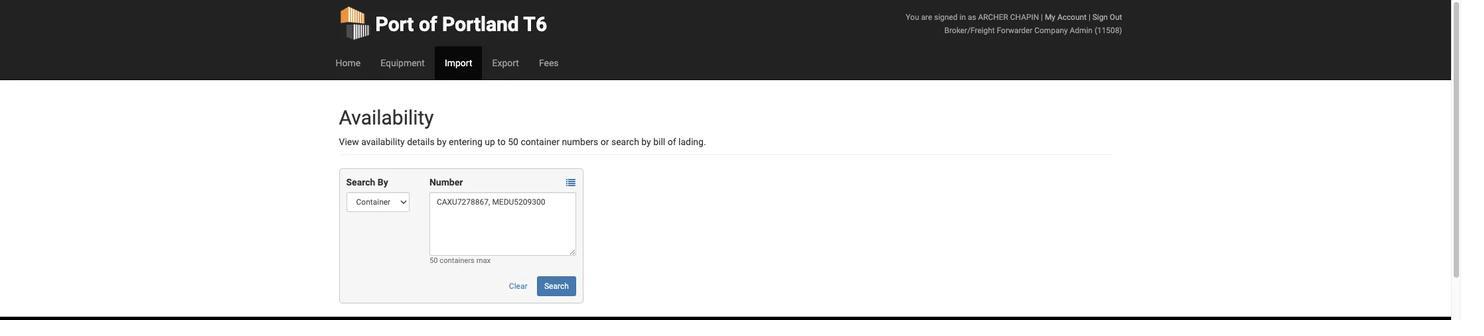 Task type: vqa. For each thing, say whether or not it's contained in the screenshot.
'details'
yes



Task type: locate. For each thing, give the bounding box(es) containing it.
you are signed in as archer chapin | my account | sign out broker/freight forwarder company admin (11508)
[[906, 13, 1122, 35]]

fees
[[539, 58, 559, 68]]

clear button
[[502, 277, 535, 297]]

0 horizontal spatial by
[[437, 137, 447, 147]]

search left by at the left bottom of page
[[346, 177, 375, 188]]

port of portland t6 link
[[339, 0, 547, 46]]

of right port
[[419, 13, 437, 36]]

out
[[1110, 13, 1122, 22]]

numbers
[[562, 137, 598, 147]]

home
[[336, 58, 361, 68]]

container
[[521, 137, 560, 147]]

by right details
[[437, 137, 447, 147]]

0 horizontal spatial of
[[419, 13, 437, 36]]

of
[[419, 13, 437, 36], [668, 137, 676, 147]]

account
[[1058, 13, 1087, 22]]

archer
[[978, 13, 1008, 22]]

details
[[407, 137, 435, 147]]

search
[[611, 137, 639, 147]]

1 by from the left
[[437, 137, 447, 147]]

| left "my"
[[1041, 13, 1043, 22]]

1 horizontal spatial |
[[1089, 13, 1091, 22]]

in
[[960, 13, 966, 22]]

1 horizontal spatial 50
[[508, 137, 519, 147]]

max
[[476, 257, 491, 266]]

|
[[1041, 13, 1043, 22], [1089, 13, 1091, 22]]

1 horizontal spatial by
[[642, 137, 651, 147]]

import
[[445, 58, 472, 68]]

search by
[[346, 177, 388, 188]]

2 by from the left
[[642, 137, 651, 147]]

0 horizontal spatial 50
[[430, 257, 438, 266]]

0 vertical spatial of
[[419, 13, 437, 36]]

company
[[1035, 26, 1068, 35]]

1 vertical spatial of
[[668, 137, 676, 147]]

by left bill
[[642, 137, 651, 147]]

0 vertical spatial search
[[346, 177, 375, 188]]

entering
[[449, 137, 483, 147]]

my
[[1045, 13, 1056, 22]]

50 right to
[[508, 137, 519, 147]]

search
[[346, 177, 375, 188], [544, 282, 569, 291]]

1 horizontal spatial of
[[668, 137, 676, 147]]

0 horizontal spatial search
[[346, 177, 375, 188]]

lading.
[[679, 137, 706, 147]]

fees button
[[529, 46, 569, 80]]

availability
[[361, 137, 405, 147]]

50 containers max
[[430, 257, 491, 266]]

| left sign
[[1089, 13, 1091, 22]]

of right bill
[[668, 137, 676, 147]]

equipment
[[381, 58, 425, 68]]

1 vertical spatial search
[[544, 282, 569, 291]]

0 horizontal spatial |
[[1041, 13, 1043, 22]]

search right 'clear' button
[[544, 282, 569, 291]]

search inside button
[[544, 282, 569, 291]]

by
[[437, 137, 447, 147], [642, 137, 651, 147]]

2 | from the left
[[1089, 13, 1091, 22]]

export button
[[482, 46, 529, 80]]

50
[[508, 137, 519, 147], [430, 257, 438, 266]]

50 left containers
[[430, 257, 438, 266]]

forwarder
[[997, 26, 1033, 35]]

1 horizontal spatial search
[[544, 282, 569, 291]]

search for search by
[[346, 177, 375, 188]]



Task type: describe. For each thing, give the bounding box(es) containing it.
to
[[498, 137, 506, 147]]

export
[[492, 58, 519, 68]]

show list image
[[566, 179, 576, 188]]

as
[[968, 13, 976, 22]]

are
[[921, 13, 932, 22]]

view availability details by entering up to 50 container numbers or search by bill of lading.
[[339, 137, 706, 147]]

up
[[485, 137, 495, 147]]

1 vertical spatial 50
[[430, 257, 438, 266]]

by
[[378, 177, 388, 188]]

or
[[601, 137, 609, 147]]

bill
[[653, 137, 665, 147]]

equipment button
[[371, 46, 435, 80]]

0 vertical spatial 50
[[508, 137, 519, 147]]

port
[[375, 13, 414, 36]]

import button
[[435, 46, 482, 80]]

number
[[430, 177, 463, 188]]

you
[[906, 13, 919, 22]]

t6
[[523, 13, 547, 36]]

view
[[339, 137, 359, 147]]

search for search
[[544, 282, 569, 291]]

sign
[[1093, 13, 1108, 22]]

Number text field
[[430, 193, 576, 256]]

search button
[[537, 277, 576, 297]]

signed
[[934, 13, 958, 22]]

containers
[[440, 257, 475, 266]]

portland
[[442, 13, 519, 36]]

home button
[[326, 46, 371, 80]]

1 | from the left
[[1041, 13, 1043, 22]]

chapin
[[1010, 13, 1039, 22]]

broker/freight
[[945, 26, 995, 35]]

availability
[[339, 106, 434, 129]]

port of portland t6
[[375, 13, 547, 36]]

(11508)
[[1095, 26, 1122, 35]]

clear
[[509, 282, 528, 291]]

admin
[[1070, 26, 1093, 35]]

my account link
[[1045, 13, 1087, 22]]

sign out link
[[1093, 13, 1122, 22]]



